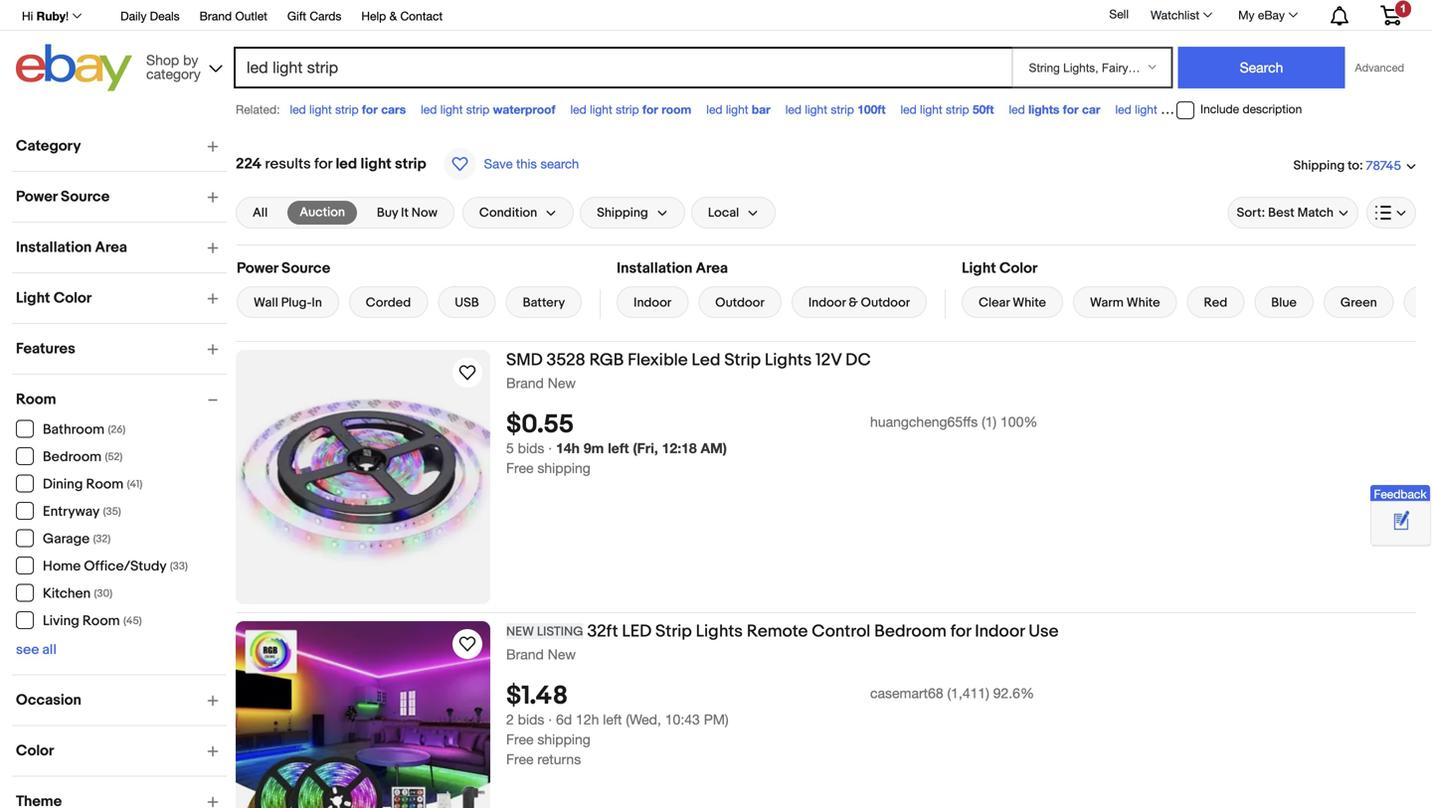 Task type: describe. For each thing, give the bounding box(es) containing it.
huangcheng65ffs
[[871, 414, 978, 430]]

led light strip outdoor
[[1116, 102, 1233, 116]]

by
[[183, 52, 198, 68]]

corded link
[[349, 287, 428, 318]]

0 horizontal spatial area
[[95, 239, 127, 257]]

light for led light strip waterproof
[[440, 102, 463, 116]]

daily
[[121, 9, 147, 23]]

sort:
[[1237, 205, 1266, 221]]

help & contact
[[362, 9, 443, 23]]

indoor for indoor & outdoor
[[809, 295, 846, 311]]

1 outdoor from the left
[[716, 295, 765, 311]]

room for dining room
[[86, 477, 124, 493]]

watchlist
[[1151, 8, 1200, 22]]

power source button
[[16, 188, 227, 206]]

light for led light strip 100ft
[[805, 102, 828, 116]]

& for indoor
[[849, 295, 858, 311]]

match
[[1298, 205, 1334, 221]]

0 horizontal spatial power
[[16, 188, 57, 206]]

occasion
[[16, 692, 81, 710]]

smd 3528 rgb flexible led strip lights 12v dc image
[[236, 350, 490, 605]]

Auction selected text field
[[300, 204, 345, 222]]

room for living room
[[82, 613, 120, 630]]

power source inside main content
[[237, 260, 331, 278]]

room button
[[16, 391, 227, 409]]

corded
[[366, 295, 411, 311]]

0 horizontal spatial installation area
[[16, 239, 127, 257]]

condition button
[[463, 197, 574, 229]]

clear white
[[979, 295, 1047, 311]]

gift cards link
[[287, 6, 342, 28]]

include
[[1201, 102, 1240, 116]]

· for 6d
[[548, 712, 552, 728]]

(45)
[[123, 615, 142, 628]]

indoor inside "new listing 32ft led strip lights remote control bedroom for indoor use brand new"
[[975, 622, 1025, 643]]

my ebay
[[1239, 8, 1285, 22]]

installation area button
[[16, 239, 227, 257]]

left for 12h
[[603, 712, 622, 728]]

cars
[[381, 102, 406, 116]]

casemart68
[[871, 686, 944, 702]]

my ebay link
[[1228, 3, 1307, 27]]

shipping for shipping
[[597, 205, 649, 221]]

usb link
[[438, 287, 496, 318]]

shop by category button
[[137, 44, 227, 87]]

best
[[1269, 205, 1295, 221]]

advanced link
[[1346, 48, 1415, 88]]

strip inside "new listing 32ft led strip lights remote control bedroom for indoor use brand new"
[[656, 622, 692, 643]]

0 horizontal spatial bedroom
[[43, 449, 102, 466]]

feedback
[[1374, 487, 1427, 501]]

led for led light strip 50ft
[[901, 102, 917, 116]]

smd 3528 rgb flexible led strip lights 12v dc heading
[[506, 350, 871, 371]]

indoor link
[[617, 287, 689, 318]]

for right the results
[[314, 155, 332, 173]]

224 results for led light strip
[[236, 155, 426, 173]]

smd
[[506, 350, 543, 371]]

brand inside account navigation
[[200, 9, 232, 23]]

waterproof
[[493, 102, 556, 116]]

· for 14h
[[548, 440, 552, 457]]

led inside main content
[[336, 155, 357, 173]]

light color button
[[16, 290, 227, 307]]

indoor for indoor
[[634, 295, 672, 311]]

Search for anything text field
[[237, 49, 1008, 87]]

use
[[1029, 622, 1059, 643]]

led light strip for room
[[571, 102, 692, 116]]

for inside "new listing 32ft led strip lights remote control bedroom for indoor use brand new"
[[951, 622, 971, 643]]

local
[[708, 205, 739, 221]]

search
[[541, 156, 579, 172]]

left for 9m
[[608, 440, 629, 457]]

0 vertical spatial power source
[[16, 188, 110, 206]]

see
[[16, 642, 39, 659]]

shop by category banner
[[11, 0, 1417, 97]]

usb
[[455, 295, 479, 311]]

bedroom inside "new listing 32ft led strip lights remote control bedroom for indoor use brand new"
[[875, 622, 947, 643]]

living room (45)
[[43, 613, 142, 630]]

14h
[[556, 440, 580, 457]]

entryway (35)
[[43, 504, 121, 521]]

clear
[[979, 295, 1010, 311]]

lights inside "new listing 32ft led strip lights remote control bedroom for indoor use brand new"
[[696, 622, 743, 643]]

auction link
[[288, 201, 357, 225]]

buy it now link
[[365, 201, 450, 225]]

32ft led strip lights remote control bedroom for indoor use heading
[[506, 622, 1059, 643]]

wall
[[254, 295, 278, 311]]

buy it now
[[377, 205, 438, 221]]

outlet
[[235, 9, 268, 23]]

to
[[1348, 158, 1360, 173]]

bedroom (52)
[[43, 449, 123, 466]]

am)
[[701, 440, 727, 457]]

!
[[66, 9, 69, 23]]

kitchen (30)
[[43, 586, 113, 603]]

see all button
[[16, 642, 57, 659]]

light inside main content
[[361, 155, 392, 173]]

strip inside smd 3528 rgb flexible led strip lights 12v dc brand new
[[725, 350, 761, 371]]

help
[[362, 9, 386, 23]]

(wed,
[[626, 712, 662, 728]]

rgb
[[590, 350, 624, 371]]

12:18
[[662, 440, 697, 457]]

warm white link
[[1073, 287, 1178, 318]]

installation area inside main content
[[617, 260, 728, 278]]

12v
[[816, 350, 842, 371]]

3528
[[547, 350, 586, 371]]

outdoor link
[[699, 287, 782, 318]]

78745
[[1367, 159, 1402, 174]]

listing options selector. list view selected. image
[[1376, 205, 1408, 221]]

1 vertical spatial area
[[696, 260, 728, 278]]

save this search
[[484, 156, 579, 172]]

led for led lights for car
[[1009, 102, 1026, 116]]

for left cars
[[362, 102, 378, 116]]

watch smd 3528 rgb flexible led strip lights 12v dc image
[[456, 361, 480, 385]]

0 horizontal spatial installation
[[16, 239, 92, 257]]

features button
[[16, 340, 227, 358]]

watch 32ft led strip lights remote control bedroom for indoor use image
[[456, 633, 480, 657]]

blue link
[[1255, 287, 1314, 318]]

auction
[[300, 205, 345, 220]]

lights
[[1029, 102, 1060, 116]]

6d
[[556, 712, 572, 728]]

0 horizontal spatial light color
[[16, 290, 92, 307]]

shipping for shipping to : 78745
[[1294, 158, 1345, 173]]

deals
[[150, 9, 180, 23]]

led for led light strip for cars
[[290, 102, 306, 116]]

100ft
[[858, 102, 886, 116]]

this
[[517, 156, 537, 172]]

strip for led light strip 100ft
[[831, 102, 855, 116]]

strip for led light strip waterproof
[[466, 102, 490, 116]]

red link
[[1187, 287, 1245, 318]]

dc
[[846, 350, 871, 371]]

save this search button
[[438, 147, 585, 181]]

free for 5
[[506, 460, 534, 477]]

12h
[[576, 712, 599, 728]]

include description
[[1201, 102, 1303, 116]]

(30)
[[94, 588, 113, 601]]



Task type: locate. For each thing, give the bounding box(es) containing it.
outdoor
[[1188, 102, 1233, 116]]

2 vertical spatial free
[[506, 752, 534, 768]]

living
[[43, 613, 79, 630]]

brand inside "new listing 32ft led strip lights remote control bedroom for indoor use brand new"
[[506, 647, 544, 663]]

0 horizontal spatial indoor
[[634, 295, 672, 311]]

room up bathroom
[[16, 391, 56, 409]]

category
[[146, 66, 201, 82]]

92.6%
[[994, 686, 1035, 702]]

none submit inside shop by category banner
[[1178, 47, 1346, 89]]

2 outdoor from the left
[[861, 295, 911, 311]]

1 vertical spatial shipping
[[538, 732, 591, 748]]

32ft
[[588, 622, 618, 643]]

source up plug-
[[282, 260, 331, 278]]

color down occasion
[[16, 743, 54, 761]]

1 shipping from the top
[[538, 460, 591, 477]]

cards
[[310, 9, 342, 23]]

power source down category
[[16, 188, 110, 206]]

0 vertical spatial shipping
[[538, 460, 591, 477]]

contact
[[400, 9, 443, 23]]

indoor up flexible
[[634, 295, 672, 311]]

results
[[265, 155, 311, 173]]

2 vertical spatial color
[[16, 743, 54, 761]]

1 vertical spatial room
[[86, 477, 124, 493]]

& inside main content
[[849, 295, 858, 311]]

bids inside casemart68 (1,411) 92.6% 2 bids · 6d 12h left (wed, 10:43 pm) free shipping free returns
[[518, 712, 545, 728]]

installation inside main content
[[617, 260, 693, 278]]

0 vertical spatial &
[[390, 9, 397, 23]]

1 horizontal spatial shipping
[[1294, 158, 1345, 173]]

1 vertical spatial brand
[[506, 375, 544, 392]]

· inside huangcheng65ffs (1) 100% 5 bids · 14h 9m left (fri, 12:18 am) free shipping
[[548, 440, 552, 457]]

strip up buy it now link
[[395, 155, 426, 173]]

shipping up indoor link at the left of page
[[597, 205, 649, 221]]

installation up indoor link at the left of page
[[617, 260, 693, 278]]

1 vertical spatial shipping
[[597, 205, 649, 221]]

light up clear
[[962, 260, 997, 278]]

source inside main content
[[282, 260, 331, 278]]

light color inside main content
[[962, 260, 1038, 278]]

related:
[[236, 102, 280, 116]]

light up buy
[[361, 155, 392, 173]]

all
[[42, 642, 57, 659]]

0 vertical spatial brand
[[200, 9, 232, 23]]

battery
[[523, 295, 565, 311]]

gift cards
[[287, 9, 342, 23]]

left right 9m
[[608, 440, 629, 457]]

new left listing
[[506, 625, 534, 640]]

description
[[1243, 102, 1303, 116]]

led for led light bar
[[707, 102, 723, 116]]

area
[[95, 239, 127, 257], [696, 260, 728, 278]]

led for led light strip waterproof
[[421, 102, 437, 116]]

9m
[[584, 440, 604, 457]]

& right help
[[390, 9, 397, 23]]

free left returns
[[506, 752, 534, 768]]

indoor up 12v
[[809, 295, 846, 311]]

light for led light bar
[[726, 102, 749, 116]]

1 vertical spatial source
[[282, 260, 331, 278]]

bids inside huangcheng65ffs (1) 100% 5 bids · 14h 9m left (fri, 12:18 am) free shipping
[[518, 440, 545, 457]]

brand inside smd 3528 rgb flexible led strip lights 12v dc brand new
[[506, 375, 544, 392]]

led left lights on the top right of the page
[[1009, 102, 1026, 116]]

1 free from the top
[[506, 460, 534, 477]]

led right car
[[1116, 102, 1132, 116]]

installation down power source "dropdown button" in the top left of the page
[[16, 239, 92, 257]]

strip for led light strip outdoor
[[1161, 102, 1185, 116]]

entryway
[[43, 504, 100, 521]]

light color up clear
[[962, 260, 1038, 278]]

indoor & outdoor link
[[792, 287, 927, 318]]

0 vertical spatial ·
[[548, 440, 552, 457]]

1 vertical spatial new
[[506, 625, 534, 640]]

white right clear
[[1013, 295, 1047, 311]]

new down 3528
[[548, 375, 576, 392]]

0 vertical spatial new
[[548, 375, 576, 392]]

pm)
[[704, 712, 729, 728]]

room down (30) at bottom
[[82, 613, 120, 630]]

None submit
[[1178, 47, 1346, 89]]

new down listing
[[548, 647, 576, 663]]

100%
[[1001, 414, 1038, 430]]

lights left remote at the bottom of page
[[696, 622, 743, 643]]

2 white from the left
[[1127, 295, 1161, 311]]

0 vertical spatial light
[[962, 260, 997, 278]]

installation area up indoor link at the left of page
[[617, 260, 728, 278]]

(33)
[[170, 561, 188, 574]]

category button
[[16, 137, 227, 155]]

huangcheng65ffs (1) 100% 5 bids · 14h 9m left (fri, 12:18 am) free shipping
[[506, 414, 1038, 477]]

strip left cars
[[335, 102, 359, 116]]

bids for 2
[[518, 712, 545, 728]]

left right 12h
[[603, 712, 622, 728]]

room
[[662, 102, 692, 116]]

indoor left use
[[975, 622, 1025, 643]]

1 horizontal spatial area
[[696, 260, 728, 278]]

led right related:
[[290, 102, 306, 116]]

area down power source "dropdown button" in the top left of the page
[[95, 239, 127, 257]]

light left bar
[[726, 102, 749, 116]]

1 link
[[1369, 0, 1414, 29]]

bedroom down bathroom
[[43, 449, 102, 466]]

5
[[506, 440, 514, 457]]

3 free from the top
[[506, 752, 534, 768]]

bids right 5
[[518, 440, 545, 457]]

see all
[[16, 642, 57, 659]]

outdoor up dc
[[861, 295, 911, 311]]

1 vertical spatial bids
[[518, 712, 545, 728]]

shipping for 14h
[[538, 460, 591, 477]]

& for help
[[390, 9, 397, 23]]

garage (32)
[[43, 531, 111, 548]]

light color up "features"
[[16, 290, 92, 307]]

2 free from the top
[[506, 732, 534, 748]]

source
[[61, 188, 110, 206], [282, 260, 331, 278]]

strip left the 50ft
[[946, 102, 970, 116]]

free for 2
[[506, 732, 534, 748]]

0 vertical spatial left
[[608, 440, 629, 457]]

10:43
[[665, 712, 700, 728]]

led right bar
[[786, 102, 802, 116]]

0 horizontal spatial white
[[1013, 295, 1047, 311]]

0 horizontal spatial lights
[[696, 622, 743, 643]]

led right "waterproof"
[[571, 102, 587, 116]]

$1.48
[[506, 682, 568, 713]]

category
[[16, 137, 81, 155]]

white right warm
[[1127, 295, 1161, 311]]

green
[[1341, 295, 1378, 311]]

led right room in the left of the page
[[707, 102, 723, 116]]

shipping left to
[[1294, 158, 1345, 173]]

· left 6d
[[548, 712, 552, 728]]

sell
[[1110, 7, 1129, 21]]

1 horizontal spatial source
[[282, 260, 331, 278]]

source up installation area dropdown button
[[61, 188, 110, 206]]

0 vertical spatial bids
[[518, 440, 545, 457]]

installation
[[16, 239, 92, 257], [617, 260, 693, 278]]

· left 14h
[[548, 440, 552, 457]]

1 vertical spatial bedroom
[[875, 622, 947, 643]]

left inside casemart68 (1,411) 92.6% 2 bids · 6d 12h left (wed, 10:43 pm) free shipping free returns
[[603, 712, 622, 728]]

2
[[506, 712, 514, 728]]

for left car
[[1063, 102, 1079, 116]]

$0.55
[[506, 410, 574, 441]]

1 vertical spatial power source
[[237, 260, 331, 278]]

sort: best match button
[[1228, 197, 1359, 229]]

0 vertical spatial strip
[[725, 350, 761, 371]]

shipping to : 78745
[[1294, 158, 1402, 174]]

shipping down 14h
[[538, 460, 591, 477]]

led right 100ft
[[901, 102, 917, 116]]

led light strip 100ft
[[786, 102, 886, 116]]

0 vertical spatial free
[[506, 460, 534, 477]]

1 horizontal spatial outdoor
[[861, 295, 911, 311]]

power up wall
[[237, 260, 278, 278]]

light left the 50ft
[[920, 102, 943, 116]]

0 horizontal spatial strip
[[656, 622, 692, 643]]

lights
[[765, 350, 812, 371], [696, 622, 743, 643]]

hi ruby !
[[22, 9, 69, 23]]

1 vertical spatial ·
[[548, 712, 552, 728]]

color up 'clear white' link
[[1000, 260, 1038, 278]]

brand down listing
[[506, 647, 544, 663]]

0 horizontal spatial source
[[61, 188, 110, 206]]

1 vertical spatial left
[[603, 712, 622, 728]]

white for warm white
[[1127, 295, 1161, 311]]

0 vertical spatial source
[[61, 188, 110, 206]]

1 vertical spatial power
[[237, 260, 278, 278]]

& inside account navigation
[[390, 9, 397, 23]]

0 vertical spatial area
[[95, 239, 127, 257]]

0 vertical spatial installation area
[[16, 239, 127, 257]]

now
[[412, 205, 438, 221]]

my
[[1239, 8, 1255, 22]]

1 white from the left
[[1013, 295, 1047, 311]]

brand outlet
[[200, 9, 268, 23]]

it
[[401, 205, 409, 221]]

indoor & outdoor
[[809, 295, 911, 311]]

0 vertical spatial light color
[[962, 260, 1038, 278]]

2 vertical spatial brand
[[506, 647, 544, 663]]

led for led light strip 100ft
[[786, 102, 802, 116]]

strip down search for anything text box
[[616, 102, 639, 116]]

0 vertical spatial lights
[[765, 350, 812, 371]]

bids for 5
[[518, 440, 545, 457]]

1 vertical spatial installation
[[617, 260, 693, 278]]

strip left "waterproof"
[[466, 102, 490, 116]]

0 vertical spatial room
[[16, 391, 56, 409]]

color up "features"
[[54, 290, 92, 307]]

installation area down power source "dropdown button" in the top left of the page
[[16, 239, 127, 257]]

2 bids from the top
[[518, 712, 545, 728]]

strip for led light strip 50ft
[[946, 102, 970, 116]]

led
[[692, 350, 721, 371]]

1 horizontal spatial bedroom
[[875, 622, 947, 643]]

1 vertical spatial free
[[506, 732, 534, 748]]

account navigation
[[11, 0, 1417, 31]]

0 horizontal spatial power source
[[16, 188, 110, 206]]

for left room in the left of the page
[[643, 102, 659, 116]]

1 bids from the top
[[518, 440, 545, 457]]

light inside main content
[[962, 260, 997, 278]]

white for clear white
[[1013, 295, 1047, 311]]

led light bar
[[707, 102, 771, 116]]

0 horizontal spatial light
[[16, 290, 50, 307]]

daily deals link
[[121, 6, 180, 28]]

0 horizontal spatial outdoor
[[716, 295, 765, 311]]

1 horizontal spatial light color
[[962, 260, 1038, 278]]

led for led light strip outdoor
[[1116, 102, 1132, 116]]

1 horizontal spatial lights
[[765, 350, 812, 371]]

free down 5
[[506, 460, 534, 477]]

room
[[16, 391, 56, 409], [86, 477, 124, 493], [82, 613, 120, 630]]

light for led light strip for cars
[[309, 102, 332, 116]]

daily deals
[[121, 9, 180, 23]]

1 horizontal spatial &
[[849, 295, 858, 311]]

advanced
[[1356, 61, 1405, 74]]

0 vertical spatial color
[[1000, 260, 1038, 278]]

0 vertical spatial installation
[[16, 239, 92, 257]]

· inside casemart68 (1,411) 92.6% 2 bids · 6d 12h left (wed, 10:43 pm) free shipping free returns
[[548, 712, 552, 728]]

installation area
[[16, 239, 127, 257], [617, 260, 728, 278]]

room up (35)
[[86, 477, 124, 493]]

lights inside smd 3528 rgb flexible led strip lights 12v dc brand new
[[765, 350, 812, 371]]

2 vertical spatial new
[[548, 647, 576, 663]]

light for led light strip for room
[[590, 102, 613, 116]]

condition
[[479, 205, 537, 221]]

bids right the 2 at bottom left
[[518, 712, 545, 728]]

1 horizontal spatial power source
[[237, 260, 331, 278]]

1 vertical spatial color
[[54, 290, 92, 307]]

1 horizontal spatial installation
[[617, 260, 693, 278]]

&
[[390, 9, 397, 23], [849, 295, 858, 311]]

shipping inside the shipping to : 78745
[[1294, 158, 1345, 173]]

1 vertical spatial light
[[16, 290, 50, 307]]

led for led light strip for room
[[571, 102, 587, 116]]

wall plug-in
[[254, 295, 322, 311]]

led right cars
[[421, 102, 437, 116]]

1 vertical spatial &
[[849, 295, 858, 311]]

power inside main content
[[237, 260, 278, 278]]

& up dc
[[849, 295, 858, 311]]

1 horizontal spatial indoor
[[809, 295, 846, 311]]

garage
[[43, 531, 90, 548]]

0 horizontal spatial &
[[390, 9, 397, 23]]

save
[[484, 156, 513, 172]]

2 vertical spatial room
[[82, 613, 120, 630]]

0 horizontal spatial shipping
[[597, 205, 649, 221]]

ebay
[[1258, 8, 1285, 22]]

outdoor up led
[[716, 295, 765, 311]]

light up "features"
[[16, 290, 50, 307]]

0 vertical spatial bedroom
[[43, 449, 102, 466]]

home office/study (33)
[[43, 559, 188, 576]]

car
[[1083, 102, 1101, 116]]

power source up wall plug-in link
[[237, 260, 331, 278]]

bedroom up casemart68
[[875, 622, 947, 643]]

lights left 12v
[[765, 350, 812, 371]]

bids
[[518, 440, 545, 457], [518, 712, 545, 728]]

1 horizontal spatial white
[[1127, 295, 1161, 311]]

shipping down 6d
[[538, 732, 591, 748]]

brand down smd
[[506, 375, 544, 392]]

1 vertical spatial strip
[[656, 622, 692, 643]]

left inside huangcheng65ffs (1) 100% 5 bids · 14h 9m left (fri, 12:18 am) free shipping
[[608, 440, 629, 457]]

1 horizontal spatial installation area
[[617, 260, 728, 278]]

power down category
[[16, 188, 57, 206]]

brand left outlet
[[200, 9, 232, 23]]

1 vertical spatial light color
[[16, 290, 92, 307]]

led
[[290, 102, 306, 116], [421, 102, 437, 116], [571, 102, 587, 116], [707, 102, 723, 116], [786, 102, 802, 116], [901, 102, 917, 116], [1009, 102, 1026, 116], [1116, 102, 1132, 116], [336, 155, 357, 173]]

strip for led light strip for cars
[[335, 102, 359, 116]]

power
[[16, 188, 57, 206], [237, 260, 278, 278]]

strip left 100ft
[[831, 102, 855, 116]]

2 horizontal spatial indoor
[[975, 622, 1025, 643]]

shipping for 6d
[[538, 732, 591, 748]]

for up '(1,411)'
[[951, 622, 971, 643]]

area up outdoor link
[[696, 260, 728, 278]]

light down search for anything text box
[[590, 102, 613, 116]]

shipping inside casemart68 (1,411) 92.6% 2 bids · 6d 12h left (wed, 10:43 pm) free shipping free returns
[[538, 732, 591, 748]]

1 horizontal spatial strip
[[725, 350, 761, 371]]

1 vertical spatial lights
[[696, 622, 743, 643]]

(1,411)
[[948, 686, 990, 702]]

free inside huangcheng65ffs (1) 100% 5 bids · 14h 9m left (fri, 12:18 am) free shipping
[[506, 460, 534, 477]]

light right cars
[[440, 102, 463, 116]]

1 · from the top
[[548, 440, 552, 457]]

bedroom
[[43, 449, 102, 466], [875, 622, 947, 643]]

strip for led light strip for room
[[616, 102, 639, 116]]

white inside 'clear white' link
[[1013, 295, 1047, 311]]

(52)
[[105, 451, 123, 464]]

2 shipping from the top
[[538, 732, 591, 748]]

strip left outdoor
[[1161, 102, 1185, 116]]

light up the 224 results for led light strip at the left
[[309, 102, 332, 116]]

light for led light strip outdoor
[[1135, 102, 1158, 116]]

1 vertical spatial installation area
[[617, 260, 728, 278]]

1 horizontal spatial light
[[962, 260, 997, 278]]

shipping inside dropdown button
[[597, 205, 649, 221]]

kitchen
[[43, 586, 91, 603]]

brand outlet link
[[200, 6, 268, 28]]

led lights for car
[[1009, 102, 1101, 116]]

(41)
[[127, 479, 142, 491]]

light right bar
[[805, 102, 828, 116]]

main content containing $0.55
[[236, 127, 1433, 809]]

light right car
[[1135, 102, 1158, 116]]

shipping inside huangcheng65ffs (1) 100% 5 bids · 14h 9m left (fri, 12:18 am) free shipping
[[538, 460, 591, 477]]

2 · from the top
[[548, 712, 552, 728]]

led up auction
[[336, 155, 357, 173]]

main content
[[236, 127, 1433, 809]]

help & contact link
[[362, 6, 443, 28]]

color inside main content
[[1000, 260, 1038, 278]]

strip inside main content
[[395, 155, 426, 173]]

white inside warm white 'link'
[[1127, 295, 1161, 311]]

0 vertical spatial shipping
[[1294, 158, 1345, 173]]

in
[[312, 295, 322, 311]]

1 horizontal spatial power
[[237, 260, 278, 278]]

light for led light strip 50ft
[[920, 102, 943, 116]]

free down the 2 at bottom left
[[506, 732, 534, 748]]

32ft led strip lights remote control bedroom for indoor use image
[[236, 622, 490, 809]]

new inside smd 3528 rgb flexible led strip lights 12v dc brand new
[[548, 375, 576, 392]]

0 vertical spatial power
[[16, 188, 57, 206]]



Task type: vqa. For each thing, say whether or not it's contained in the screenshot.


